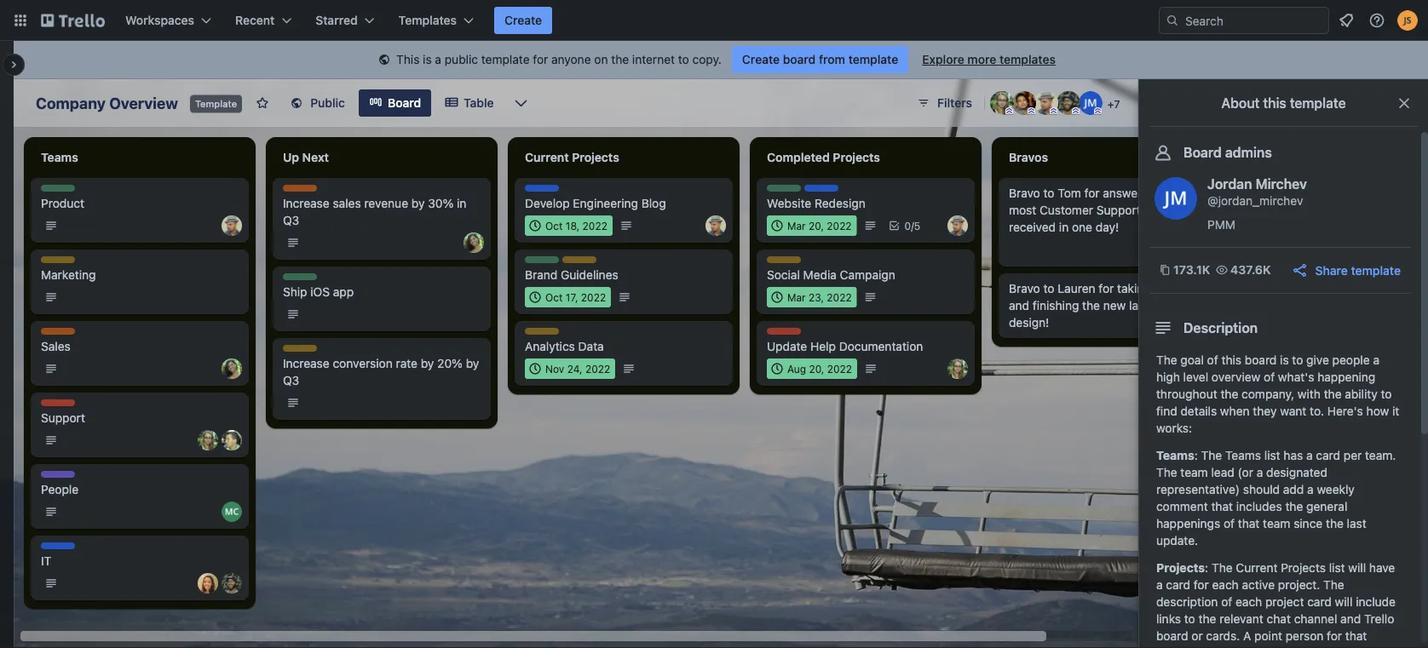 Task type: describe. For each thing, give the bounding box(es) containing it.
for inside bravo to lauren for taking the lead and finishing the new landing page design!
[[1099, 282, 1114, 296]]

Completed Projects text field
[[757, 144, 975, 171]]

2 be from the left
[[1313, 646, 1326, 649]]

1 vertical spatial chris temperson (christemperson) image
[[948, 216, 968, 236]]

color: blue, title: "it" element for it
[[41, 543, 75, 556]]

sales for sales
[[41, 329, 68, 341]]

2 horizontal spatial and
[[1341, 612, 1361, 626]]

blog
[[641, 196, 666, 210]]

23,
[[809, 291, 824, 303]]

by for 30%
[[411, 196, 425, 210]]

board admins
[[1184, 144, 1272, 161]]

support inside bravo to tom for answering the most customer support emails ever received in one day!
[[1097, 203, 1141, 217]]

to.
[[1310, 404, 1324, 418]]

workspaces button
[[115, 7, 222, 34]]

about this template
[[1222, 95, 1346, 111]]

board inside create board from template link
[[783, 52, 816, 66]]

color: green, title: "product" element up oct 17, 2022
[[525, 257, 564, 269]]

20, for website
[[809, 220, 824, 232]]

beth orthman (bethorthman) image
[[464, 233, 484, 253]]

this member is an admin of this workspace. image
[[1072, 107, 1080, 115]]

one
[[1072, 220, 1092, 234]]

beth orthman (bethorthman) image
[[222, 359, 242, 379]]

projects inside text box
[[572, 150, 619, 164]]

people
[[1333, 353, 1370, 367]]

color: red, title: "support" element for support
[[41, 400, 81, 412]]

open information menu image
[[1369, 12, 1386, 29]]

1 horizontal spatial amy freiderson (amyfreiderson) image
[[990, 91, 1014, 115]]

here's
[[1327, 404, 1363, 418]]

pmm
[[1208, 218, 1236, 232]]

social
[[767, 268, 800, 282]]

active
[[1242, 578, 1275, 592]]

find
[[1156, 404, 1177, 418]]

support inside support support
[[41, 401, 81, 412]]

representative)
[[1156, 483, 1240, 497]]

ever
[[1183, 203, 1206, 217]]

increase conversion rate by 20% by q3 link
[[283, 355, 481, 389]]

share template button
[[1291, 262, 1401, 280]]

Board name text field
[[27, 89, 187, 117]]

template down create button at the top of page
[[481, 52, 530, 66]]

the inside the goal of this board is to give people a high level overview of what's happening throughout the company, with the ability to find details when they want to. here's how it works:
[[1156, 353, 1177, 367]]

marketing up sales sales
[[41, 268, 96, 282]]

+
[[1108, 98, 1114, 110]]

2022 for develop engineering blog
[[583, 220, 607, 232]]

links
[[1156, 612, 1181, 626]]

current inside text box
[[525, 150, 569, 164]]

templates button
[[388, 7, 484, 34]]

to left copy.
[[678, 52, 689, 66]]

product ship ios app
[[283, 274, 354, 299]]

sales up support support on the left of the page
[[41, 340, 71, 354]]

to inside bravo to tom for answering the most customer support emails ever received in one day!
[[1044, 186, 1055, 200]]

the up landing
[[1154, 282, 1172, 296]]

color: yellow, title: "marketing" element up oct 17, 2022
[[562, 257, 612, 269]]

trello
[[1364, 612, 1394, 626]]

color: orange, title: "sales" element for increase
[[283, 185, 317, 198]]

1 horizontal spatial project
[[1265, 595, 1304, 609]]

a
[[1243, 629, 1251, 643]]

template inside button
[[1351, 263, 1401, 277]]

documentation
[[839, 340, 923, 354]]

explore more templates link
[[912, 46, 1066, 73]]

analytics data link
[[525, 338, 723, 355]]

ship
[[283, 285, 307, 299]]

page
[[1173, 299, 1200, 313]]

bravo for and
[[1009, 282, 1040, 296]]

engineering
[[573, 196, 638, 210]]

q3 for sales
[[283, 213, 299, 228]]

support update help documentation
[[767, 329, 923, 354]]

chris temperson (christemperson) image for product
[[222, 216, 242, 236]]

for inside bravo to tom for answering the most customer support emails ever received in one day!
[[1085, 186, 1100, 200]]

of right goal at the right bottom of page
[[1207, 353, 1218, 367]]

explore more templates
[[922, 52, 1056, 66]]

develop engineering blog link
[[525, 195, 723, 212]]

ability
[[1345, 387, 1378, 401]]

jordan
[[1208, 176, 1252, 192]]

design!
[[1009, 316, 1049, 330]]

Search field
[[1179, 8, 1329, 33]]

copy.
[[692, 52, 722, 66]]

throughout
[[1156, 387, 1217, 401]]

the up when on the right of page
[[1221, 387, 1238, 401]]

color: green, title: "product" element up marketing marketing
[[41, 185, 80, 198]]

customize views image
[[513, 95, 530, 112]]

next
[[302, 150, 329, 164]]

by right 20%
[[466, 357, 479, 371]]

/
[[911, 220, 914, 232]]

overview
[[1212, 370, 1261, 384]]

board for board admins
[[1184, 144, 1222, 161]]

to inside bravo to lauren for taking the lead and finishing the new landing page design!
[[1044, 282, 1055, 296]]

0 horizontal spatial jordan mirchev (jordan_mirchev) image
[[1079, 91, 1103, 115]]

a left public
[[435, 52, 441, 66]]

marketing inside product marketing brand guidelines
[[562, 257, 612, 269]]

starred button
[[305, 7, 385, 34]]

1 vertical spatial jordan mirchev (jordan_mirchev) image
[[1155, 177, 1197, 220]]

1 horizontal spatial chris temperson (christemperson) image
[[1035, 91, 1058, 115]]

bravo to lauren for taking the lead and finishing the new landing page design!
[[1009, 282, 1200, 330]]

2022 for update help documentation
[[827, 363, 852, 375]]

nov
[[545, 363, 564, 375]]

0 vertical spatial will
[[1348, 561, 1366, 575]]

lauren
[[1058, 282, 1096, 296]]

7
[[1114, 98, 1120, 110]]

bravo to tom for answering the most customer support emails ever received in one day! link
[[1009, 185, 1207, 236]]

product for marketing
[[525, 257, 564, 269]]

the down add
[[1285, 500, 1303, 514]]

aug
[[787, 363, 806, 375]]

of inside : the current projects list will have a card for each active project. the description of each project card will include links to the relevant chat channel and trello board or cards. a point person for that project will be assigned and be respon
[[1221, 595, 1232, 609]]

product marketing brand guidelines
[[525, 257, 618, 282]]

goal
[[1181, 353, 1204, 367]]

Bravos text field
[[999, 144, 1217, 171]]

analytics
[[525, 340, 575, 354]]

it develop engineering blog
[[525, 186, 666, 210]]

a right (or
[[1257, 466, 1263, 480]]

1 horizontal spatial john opherson (johnopherson) image
[[1057, 91, 1081, 115]]

social media campaign link
[[767, 267, 965, 284]]

share
[[1315, 263, 1348, 277]]

projects down update.
[[1156, 561, 1205, 575]]

the inside : the current projects list will have a card for each active project. the description of each project card will include links to the relevant chat channel and trello board or cards. a point person for that project will be assigned and be respon
[[1199, 612, 1216, 626]]

help
[[810, 340, 836, 354]]

template right "about"
[[1290, 95, 1346, 111]]

: the teams list has a card per team. the team lead (or a designated representative) should add a weekly comment that includes the general happenings of that team since the last update.
[[1156, 449, 1396, 548]]

marketing for analytics data
[[525, 329, 574, 341]]

new
[[1103, 299, 1126, 313]]

it inside it develop engineering blog
[[525, 186, 534, 198]]

happenings
[[1156, 517, 1220, 531]]

campaign
[[840, 268, 896, 282]]

projects inside text field
[[833, 150, 880, 164]]

board inside : the current projects list will have a card for each active project. the description of each project card will include links to the relevant chat channel and trello board or cards. a point person for that project will be assigned and be respon
[[1156, 629, 1188, 643]]

mar 23, 2022
[[787, 291, 852, 303]]

2022 for brand guidelines
[[581, 291, 606, 303]]

description
[[1156, 595, 1218, 609]]

for up description
[[1194, 578, 1209, 592]]

color: purple, title: "people" element
[[41, 471, 75, 484]]

the right on
[[611, 52, 629, 66]]

to up what's
[[1292, 353, 1303, 367]]

board for board
[[388, 96, 421, 110]]

the up here's
[[1324, 387, 1342, 401]]

oct 17, 2022
[[545, 291, 606, 303]]

1 vertical spatial will
[[1335, 595, 1353, 609]]

people link
[[41, 481, 239, 499]]

oct 18, 2022
[[545, 220, 607, 232]]

add
[[1283, 483, 1304, 497]]

product product
[[41, 186, 84, 210]]

0 notifications image
[[1336, 10, 1357, 31]]

0 horizontal spatial project
[[1156, 646, 1195, 649]]

color: yellow, title: "marketing" element for marketing
[[41, 257, 90, 269]]

color: yellow, title: "marketing" element for social media campaign
[[767, 257, 816, 269]]

0 horizontal spatial is
[[423, 52, 432, 66]]

to up how
[[1381, 387, 1392, 401]]

for down channel
[[1327, 629, 1342, 643]]

more
[[968, 52, 996, 66]]

table link
[[435, 89, 504, 117]]

table
[[464, 96, 494, 110]]

5
[[914, 220, 921, 232]]

a inside : the current projects list will have a card for each active project. the description of each project card will include links to the relevant chat channel and trello board or cards. a point person for that project will be assigned and be respon
[[1156, 578, 1163, 592]]

a right "has"
[[1306, 449, 1313, 463]]

product for ship
[[283, 274, 322, 286]]

data
[[578, 340, 604, 354]]

card inside : the teams list has a card per team. the team lead (or a designated representative) should add a weekly comment that includes the general happenings of that team since the last update.
[[1316, 449, 1341, 463]]

color: blue, title: "it" element for develop
[[525, 185, 559, 198]]

that inside : the current projects list will have a card for each active project. the description of each project card will include links to the relevant chat channel and trello board or cards. a point person for that project will be assigned and be respon
[[1345, 629, 1367, 643]]

board link
[[359, 89, 431, 117]]

john smith (johnsmith38824343) image
[[1398, 10, 1418, 31]]

0 horizontal spatial that
[[1211, 500, 1233, 514]]

bravo for customer
[[1009, 186, 1040, 200]]

the down general on the right
[[1326, 517, 1344, 531]]

designated
[[1266, 466, 1328, 480]]

1 vertical spatial john opherson (johnopherson) image
[[222, 574, 242, 594]]

people people
[[41, 472, 79, 497]]

back to home image
[[41, 7, 105, 34]]

product for it
[[767, 186, 806, 198]]

2022 for analytics data
[[585, 363, 610, 375]]



Task type: locate. For each thing, give the bounding box(es) containing it.
board up overview
[[1245, 353, 1277, 367]]

in inside sales increase sales revenue by 30% in q3
[[457, 196, 467, 210]]

it
[[1392, 404, 1400, 418]]

how
[[1367, 404, 1389, 418]]

marketing up nov
[[525, 329, 574, 341]]

2 chris temperson (christemperson) image from the left
[[706, 216, 726, 236]]

color: blue, title: "it" element down people people
[[41, 543, 75, 556]]

2 vertical spatial will
[[1198, 646, 1216, 649]]

or
[[1192, 629, 1203, 643]]

board up jordan
[[1184, 144, 1222, 161]]

list inside : the current projects list will have a card for each active project. the description of each project card will include links to the relevant chat channel and trello board or cards. a point person for that project will be assigned and be respon
[[1329, 561, 1345, 575]]

support up aug at the right
[[767, 329, 807, 341]]

a
[[435, 52, 441, 66], [1373, 353, 1380, 367], [1306, 449, 1313, 463], [1257, 466, 1263, 480], [1307, 483, 1314, 497], [1156, 578, 1163, 592]]

about
[[1222, 95, 1260, 111]]

0 horizontal spatial color: red, title: "support" element
[[41, 400, 81, 412]]

jennifer ziph (jenniferziph) image
[[198, 574, 218, 594]]

this member is an admin of this workspace. image
[[1006, 107, 1013, 115], [1028, 107, 1035, 115], [1050, 107, 1058, 115]]

increase for conversion
[[283, 357, 330, 371]]

1 20, from the top
[[809, 220, 824, 232]]

2022 right 24,
[[585, 363, 610, 375]]

color: red, title: "support" element down sales sales
[[41, 400, 81, 412]]

2 horizontal spatial board
[[1245, 353, 1277, 367]]

current inside : the current projects list will have a card for each active project. the description of each project card will include links to the relevant chat channel and trello board or cards. a point person for that project will be assigned and be respon
[[1236, 561, 1278, 575]]

give
[[1307, 353, 1329, 367]]

color: orange, title: "sales" element for sales
[[41, 328, 75, 341]]

what's
[[1278, 370, 1314, 384]]

lead left (or
[[1211, 466, 1235, 480]]

for right tom
[[1085, 186, 1100, 200]]

1 be from the left
[[1219, 646, 1233, 649]]

the down lauren
[[1082, 299, 1100, 313]]

20%
[[437, 357, 463, 371]]

oct
[[545, 220, 563, 232], [545, 291, 563, 303]]

0 vertical spatial team
[[1181, 466, 1208, 480]]

0 vertical spatial each
[[1212, 578, 1239, 592]]

recent button
[[225, 7, 302, 34]]

when
[[1220, 404, 1250, 418]]

1 vertical spatial and
[[1341, 612, 1361, 626]]

0 vertical spatial oct
[[545, 220, 563, 232]]

1 vertical spatial amy freiderson (amyfreiderson) image
[[948, 359, 968, 379]]

1 vertical spatial card
[[1166, 578, 1191, 592]]

be down cards.
[[1219, 646, 1233, 649]]

to up finishing
[[1044, 282, 1055, 296]]

brand
[[525, 268, 558, 282]]

list left have
[[1329, 561, 1345, 575]]

0 vertical spatial color: orange, title: "sales" element
[[283, 185, 317, 198]]

will
[[1348, 561, 1366, 575], [1335, 595, 1353, 609], [1198, 646, 1216, 649]]

is up what's
[[1280, 353, 1289, 367]]

173.1k
[[1173, 263, 1210, 277]]

Current Projects text field
[[515, 144, 733, 171]]

marketing marketing
[[41, 257, 96, 282]]

it inside it it
[[41, 544, 50, 556]]

list
[[1264, 449, 1280, 463], [1329, 561, 1345, 575]]

1 horizontal spatial color: orange, title: "sales" element
[[283, 185, 317, 198]]

2022 right 23, on the right top of page
[[827, 291, 852, 303]]

jordan mirchev (jordan_mirchev) image left +
[[1079, 91, 1103, 115]]

3 this member is an admin of this workspace. image from the left
[[1050, 107, 1058, 115]]

1 horizontal spatial color: blue, title: "it" element
[[525, 185, 559, 198]]

team
[[1181, 466, 1208, 480], [1263, 517, 1291, 531]]

2 vertical spatial that
[[1345, 629, 1367, 643]]

1 vertical spatial create
[[742, 52, 780, 66]]

in down customer
[[1059, 220, 1069, 234]]

1 horizontal spatial chris temperson (christemperson) image
[[706, 216, 726, 236]]

chris temperson (christemperson) image
[[1035, 91, 1058, 115], [948, 216, 968, 236]]

sales inside sales increase sales revenue by 30% in q3
[[283, 186, 310, 198]]

1 vertical spatial board
[[1184, 144, 1222, 161]]

color: green, title: "product" element left app
[[283, 274, 322, 286]]

2 horizontal spatial teams
[[1225, 449, 1261, 463]]

current up active
[[1236, 561, 1278, 575]]

: inside : the teams list has a card per team. the team lead (or a designated representative) should add a weekly comment that includes the general happenings of that team since the last update.
[[1195, 449, 1198, 463]]

by for 20%
[[421, 357, 434, 371]]

color: red, title: "support" element for update
[[767, 328, 807, 341]]

2022 right 18,
[[583, 220, 607, 232]]

1 vertical spatial team
[[1263, 517, 1291, 531]]

2 20, from the top
[[809, 363, 824, 375]]

increase for sales
[[283, 196, 330, 210]]

1 vertical spatial color: orange, title: "sales" element
[[41, 328, 75, 341]]

level
[[1183, 370, 1209, 384]]

bravo up most
[[1009, 186, 1040, 200]]

team up representative) at the right bottom
[[1181, 466, 1208, 480]]

teams inside text box
[[41, 150, 78, 164]]

filters button
[[912, 89, 977, 117]]

color: yellow, title: "marketing" element down product product
[[41, 257, 90, 269]]

chris temperson (christemperson) image left this member is an admin of this workspace. icon
[[1035, 91, 1058, 115]]

color: yellow, title: "marketing" element for increase conversion rate by 20% by q3
[[283, 345, 332, 358]]

and
[[1009, 299, 1029, 313], [1341, 612, 1361, 626], [1289, 646, 1309, 649]]

0 vertical spatial create
[[505, 13, 542, 27]]

0 vertical spatial in
[[457, 196, 467, 210]]

2022 for website redesign
[[827, 220, 852, 232]]

john opherson (johnopherson) image
[[1057, 91, 1081, 115], [222, 574, 242, 594]]

20, down product it website redesign
[[809, 220, 824, 232]]

people up it it
[[41, 483, 79, 497]]

1 horizontal spatial create
[[742, 52, 780, 66]]

website redesign link
[[767, 195, 965, 212]]

color: yellow, title: "marketing" element up 23, on the right top of page
[[767, 257, 816, 269]]

sales inside sales sales
[[41, 329, 68, 341]]

sales link
[[41, 338, 239, 355]]

current projects
[[525, 150, 619, 164]]

color: orange, title: "sales" element
[[283, 185, 317, 198], [41, 328, 75, 341]]

2 bravo from the top
[[1009, 282, 1040, 296]]

1 chris temperson (christemperson) image from the left
[[222, 216, 242, 236]]

oct for brand guidelines
[[545, 291, 563, 303]]

by right rate
[[421, 357, 434, 371]]

amy freiderson (amyfreiderson) image
[[198, 430, 218, 451]]

chris temperson (christemperson) image for develop engineering blog
[[706, 216, 726, 236]]

channel
[[1294, 612, 1337, 626]]

team down includes
[[1263, 517, 1291, 531]]

current up develop
[[525, 150, 569, 164]]

for up new
[[1099, 282, 1114, 296]]

color: green, title: "product" element down completed
[[767, 185, 806, 198]]

sm image
[[376, 52, 393, 69]]

0 horizontal spatial current
[[525, 150, 569, 164]]

1 vertical spatial list
[[1329, 561, 1345, 575]]

color: orange, title: "sales" element down up next
[[283, 185, 317, 198]]

0 horizontal spatial john opherson (johnopherson) image
[[222, 574, 242, 594]]

overview
[[109, 94, 178, 112]]

product inside product it website redesign
[[767, 186, 806, 198]]

1 vertical spatial is
[[1280, 353, 1289, 367]]

projects inside : the current projects list will have a card for each active project. the description of each project card will include links to the relevant chat channel and trello board or cards. a point person for that project will be assigned and be respon
[[1281, 561, 1326, 575]]

recent
[[235, 13, 275, 27]]

marketing inside marketing social media campaign
[[767, 257, 816, 269]]

create button
[[494, 7, 552, 34]]

people inside people people
[[41, 472, 75, 484]]

q3 inside sales increase sales revenue by 30% in q3
[[283, 213, 299, 228]]

amy freiderson (amyfreiderson) image
[[990, 91, 1014, 115], [948, 359, 968, 379]]

create inside create button
[[505, 13, 542, 27]]

0 vertical spatial card
[[1316, 449, 1341, 463]]

17,
[[566, 291, 578, 303]]

marketing inside marketing increase conversion rate by 20% by q3
[[283, 346, 332, 358]]

0 vertical spatial board
[[388, 96, 421, 110]]

2 horizontal spatial that
[[1345, 629, 1367, 643]]

bravo inside bravo to tom for answering the most customer support emails ever received in one day!
[[1009, 186, 1040, 200]]

0 horizontal spatial chris temperson (christemperson) image
[[222, 216, 242, 236]]

it
[[525, 186, 534, 198], [804, 186, 814, 198], [41, 544, 50, 556], [41, 554, 51, 568]]

0 vertical spatial project
[[1265, 595, 1304, 609]]

increase left conversion
[[283, 357, 330, 371]]

bravos
[[1009, 150, 1048, 164]]

update
[[767, 340, 807, 354]]

marketing for marketing
[[41, 257, 90, 269]]

1 increase from the top
[[283, 196, 330, 210]]

color: yellow, title: "marketing" element for analytics data
[[525, 328, 574, 341]]

create board from template
[[742, 52, 898, 66]]

create for create
[[505, 13, 542, 27]]

color: green, title: "product" element
[[41, 185, 80, 198], [767, 185, 806, 198], [525, 257, 564, 269], [283, 274, 322, 286]]

list inside : the teams list has a card per team. the team lead (or a designated representative) should add a weekly comment that includes the general happenings of that team since the last update.
[[1264, 449, 1280, 463]]

team.
[[1365, 449, 1396, 463]]

0 horizontal spatial :
[[1195, 449, 1198, 463]]

projects up it develop engineering blog
[[572, 150, 619, 164]]

0 horizontal spatial color: blue, title: "it" element
[[41, 543, 75, 556]]

marketing link
[[41, 267, 239, 284]]

1 horizontal spatial team
[[1263, 517, 1291, 531]]

that down trello
[[1345, 629, 1367, 643]]

1 horizontal spatial board
[[1184, 144, 1222, 161]]

0 vertical spatial mar
[[787, 220, 806, 232]]

up
[[283, 150, 299, 164]]

30%
[[428, 196, 454, 210]]

ship ios app link
[[283, 284, 481, 301]]

create inside create board from template link
[[742, 52, 780, 66]]

1 horizontal spatial list
[[1329, 561, 1345, 575]]

1 horizontal spatial :
[[1205, 561, 1209, 575]]

color: blue, title: "it" element down the completed projects
[[804, 185, 839, 198]]

project down or at the right
[[1156, 646, 1195, 649]]

1 vertical spatial bravo
[[1009, 282, 1040, 296]]

chris temperson (christemperson) image
[[222, 216, 242, 236], [706, 216, 726, 236]]

tom mikelbach (tommikelbach) image
[[222, 430, 242, 451]]

1 vertical spatial in
[[1059, 220, 1069, 234]]

0 vertical spatial :
[[1195, 449, 1198, 463]]

since
[[1294, 517, 1323, 531]]

0 horizontal spatial this member is an admin of this workspace. image
[[1006, 107, 1013, 115]]

product for product
[[41, 186, 80, 198]]

conversion
[[333, 357, 393, 371]]

1 horizontal spatial this member is an admin of this workspace. image
[[1028, 107, 1035, 115]]

it inside product it website redesign
[[804, 186, 814, 198]]

lead inside : the teams list has a card per team. the team lead (or a designated representative) should add a weekly comment that includes the general happenings of that team since the last update.
[[1211, 466, 1235, 480]]

2 horizontal spatial color: blue, title: "it" element
[[804, 185, 839, 198]]

will left have
[[1348, 561, 1366, 575]]

it it
[[41, 544, 51, 568]]

1 horizontal spatial and
[[1289, 646, 1309, 649]]

2 mar from the top
[[787, 291, 806, 303]]

: for teams
[[1195, 449, 1198, 463]]

Up Next text field
[[273, 144, 491, 171]]

search image
[[1166, 14, 1179, 27]]

2 increase from the top
[[283, 357, 330, 371]]

app
[[333, 285, 354, 299]]

1 this member is an admin of this workspace. image from the left
[[1006, 107, 1013, 115]]

mar left 23, on the right top of page
[[787, 291, 806, 303]]

marketing inside marketing analytics data
[[525, 329, 574, 341]]

1 vertical spatial each
[[1236, 595, 1262, 609]]

1 vertical spatial :
[[1205, 561, 1209, 575]]

by inside sales increase sales revenue by 30% in q3
[[411, 196, 425, 210]]

marketing for social media campaign
[[767, 257, 816, 269]]

increase inside sales increase sales revenue by 30% in q3
[[283, 196, 330, 210]]

board inside the goal of this board is to give people a high level overview of what's happening throughout the company, with the ability to find details when they want to. here's how it works:
[[1245, 353, 1277, 367]]

public button
[[280, 89, 355, 117]]

in inside bravo to tom for answering the most customer support emails ever received in one day!
[[1059, 220, 1069, 234]]

0 vertical spatial jordan mirchev (jordan_mirchev) image
[[1079, 91, 1103, 115]]

1 vertical spatial lead
[[1211, 466, 1235, 480]]

q3 right beth orthman (bethorthman) image
[[283, 374, 299, 388]]

a right people
[[1373, 353, 1380, 367]]

chris temperson (christemperson) image right 5
[[948, 216, 968, 236]]

bravo to lauren for taking the lead and finishing the new landing page design! link
[[1009, 280, 1207, 331]]

teams inside : the teams list has a card per team. the team lead (or a designated representative) should add a weekly comment that includes the general happenings of that team since the last update.
[[1225, 449, 1261, 463]]

support up color: purple, title: "people" element
[[41, 411, 85, 425]]

board
[[388, 96, 421, 110], [1184, 144, 1222, 161]]

filters
[[937, 96, 972, 110]]

works:
[[1156, 421, 1192, 435]]

0 vertical spatial list
[[1264, 449, 1280, 463]]

by left 30%
[[411, 196, 425, 210]]

and left trello
[[1341, 612, 1361, 626]]

redesign
[[815, 196, 866, 210]]

teams up product product
[[41, 150, 78, 164]]

completed projects
[[767, 150, 880, 164]]

1 horizontal spatial lead
[[1211, 466, 1235, 480]]

color: yellow, title: "marketing" element
[[41, 257, 90, 269], [562, 257, 612, 269], [767, 257, 816, 269], [525, 328, 574, 341], [283, 345, 332, 358]]

2 vertical spatial board
[[1156, 629, 1188, 643]]

color: blue, title: "it" element down current projects
[[525, 185, 559, 198]]

1 horizontal spatial be
[[1313, 646, 1326, 649]]

public
[[310, 96, 345, 110]]

chat
[[1267, 612, 1291, 626]]

the goal of this board is to give people a high level overview of what's happening throughout the company, with the ability to find details when they want to. here's how it works:
[[1156, 353, 1400, 435]]

to inside : the current projects list will have a card for each active project. the description of each project card will include links to the relevant chat channel and trello board or cards. a point person for that project will be assigned and be respon
[[1184, 612, 1195, 626]]

template right share
[[1351, 263, 1401, 277]]

1 horizontal spatial in
[[1059, 220, 1069, 234]]

and up design!
[[1009, 299, 1029, 313]]

product inside product ship ios app
[[283, 274, 322, 286]]

of up relevant
[[1221, 595, 1232, 609]]

create right copy.
[[742, 52, 780, 66]]

cards.
[[1206, 629, 1240, 643]]

product inside product product
[[41, 186, 80, 198]]

bravo inside bravo to lauren for taking the lead and finishing the new landing page design!
[[1009, 282, 1040, 296]]

marketing inside marketing marketing
[[41, 257, 90, 269]]

q3 inside marketing increase conversion rate by 20% by q3
[[283, 374, 299, 388]]

this member is an admin of this workspace. image for the andre gorte (andregorte) icon
[[1028, 107, 1035, 115]]

teams down works: on the bottom of the page
[[1156, 449, 1195, 463]]

mar for website redesign
[[787, 220, 806, 232]]

0 vertical spatial chris temperson (christemperson) image
[[1035, 91, 1058, 115]]

of right happenings
[[1224, 517, 1235, 531]]

that down includes
[[1238, 517, 1260, 531]]

1 horizontal spatial teams
[[1156, 449, 1195, 463]]

public
[[445, 52, 478, 66]]

template right from
[[849, 52, 898, 66]]

2 people from the top
[[41, 483, 79, 497]]

product inside product marketing brand guidelines
[[525, 257, 564, 269]]

of inside : the teams list has a card per team. the team lead (or a designated representative) should add a weekly comment that includes the general happenings of that team since the last update.
[[1224, 517, 1235, 531]]

2 vertical spatial and
[[1289, 646, 1309, 649]]

2022 down redesign
[[827, 220, 852, 232]]

taking
[[1117, 282, 1151, 296]]

2022 for social media campaign
[[827, 291, 852, 303]]

1 horizontal spatial color: red, title: "support" element
[[767, 328, 807, 341]]

weekly
[[1317, 483, 1355, 497]]

0 horizontal spatial chris temperson (christemperson) image
[[948, 216, 968, 236]]

20,
[[809, 220, 824, 232], [809, 363, 824, 375]]

1 vertical spatial this
[[1222, 353, 1242, 367]]

437.6k
[[1231, 263, 1271, 277]]

sales for increase
[[283, 186, 310, 198]]

2 vertical spatial card
[[1307, 595, 1332, 609]]

mar for social media campaign
[[787, 291, 806, 303]]

1 horizontal spatial board
[[1156, 629, 1188, 643]]

this member is an admin of this board. image
[[1094, 107, 1102, 115]]

each up relevant
[[1236, 595, 1262, 609]]

per
[[1344, 449, 1362, 463]]

comment
[[1156, 500, 1208, 514]]

and inside bravo to lauren for taking the lead and finishing the new landing page design!
[[1009, 299, 1029, 313]]

lead up the page
[[1175, 282, 1199, 296]]

board inside "link"
[[388, 96, 421, 110]]

website
[[767, 196, 811, 210]]

: for projects
[[1205, 561, 1209, 575]]

: inside : the current projects list will have a card for each active project. the description of each project card will include links to the relevant chat channel and trello board or cards. a point person for that project will be assigned and be respon
[[1205, 561, 1209, 575]]

support down sales sales
[[41, 401, 81, 412]]

1 q3 from the top
[[283, 213, 299, 228]]

1 vertical spatial that
[[1238, 517, 1260, 531]]

1 horizontal spatial this
[[1263, 95, 1287, 111]]

support inside support update help documentation
[[767, 329, 807, 341]]

marketing for increase conversion rate by 20% by q3
[[283, 346, 332, 358]]

0 horizontal spatial amy freiderson (amyfreiderson) image
[[948, 359, 968, 379]]

description
[[1184, 320, 1258, 336]]

sales down marketing marketing
[[41, 329, 68, 341]]

marques closter (marquescloster) image
[[222, 502, 242, 522]]

company
[[36, 94, 106, 112]]

1 horizontal spatial current
[[1236, 561, 1278, 575]]

jordan mirchev (jordan_mirchev) image
[[1079, 91, 1103, 115], [1155, 177, 1197, 220]]

brand guidelines link
[[525, 267, 723, 284]]

0 vertical spatial bravo
[[1009, 186, 1040, 200]]

2 this member is an admin of this workspace. image from the left
[[1028, 107, 1035, 115]]

is inside the goal of this board is to give people a high level overview of what's happening throughout the company, with the ability to find details when they want to. here's how it works:
[[1280, 353, 1289, 367]]

0 horizontal spatial this
[[1222, 353, 1242, 367]]

sales sales
[[41, 329, 71, 354]]

card left per at the right bottom of the page
[[1316, 449, 1341, 463]]

1 vertical spatial current
[[1236, 561, 1278, 575]]

most
[[1009, 203, 1036, 217]]

1 vertical spatial board
[[1245, 353, 1277, 367]]

this right "about"
[[1263, 95, 1287, 111]]

0 vertical spatial 20,
[[809, 220, 824, 232]]

lead inside bravo to lauren for taking the lead and finishing the new landing page design!
[[1175, 282, 1199, 296]]

oct for develop engineering blog
[[545, 220, 563, 232]]

project up chat
[[1265, 595, 1304, 609]]

2022 right 17,
[[581, 291, 606, 303]]

this inside the goal of this board is to give people a high level overview of what's happening throughout the company, with the ability to find details when they want to. here's how it works:
[[1222, 353, 1242, 367]]

1 bravo from the top
[[1009, 186, 1040, 200]]

1 people from the top
[[41, 472, 75, 484]]

2 q3 from the top
[[283, 374, 299, 388]]

20, for help
[[809, 363, 824, 375]]

relevant
[[1220, 612, 1264, 626]]

this member is an admin of this workspace. image for chris temperson (christemperson) image to the right
[[1050, 107, 1058, 115]]

0 horizontal spatial board
[[388, 96, 421, 110]]

the up or at the right
[[1199, 612, 1216, 626]]

for left anyone at the left of page
[[533, 52, 548, 66]]

templates
[[1000, 52, 1056, 66]]

a right add
[[1307, 483, 1314, 497]]

support support
[[41, 401, 85, 425]]

tom
[[1058, 186, 1081, 200]]

card up description
[[1166, 578, 1191, 592]]

1 horizontal spatial jordan mirchev (jordan_mirchev) image
[[1155, 177, 1197, 220]]

1 vertical spatial color: red, title: "support" element
[[41, 400, 81, 412]]

Teams text field
[[31, 144, 249, 171]]

of up company,
[[1264, 370, 1275, 384]]

1 mar from the top
[[787, 220, 806, 232]]

a inside the goal of this board is to give people a high level overview of what's happening throughout the company, with the ability to find details when they want to. here's how it works:
[[1373, 353, 1380, 367]]

0 vertical spatial that
[[1211, 500, 1233, 514]]

primary element
[[0, 0, 1428, 41]]

the inside bravo to tom for answering the most customer support emails ever received in one day!
[[1162, 186, 1180, 200]]

in right 30%
[[457, 196, 467, 210]]

1 horizontal spatial that
[[1238, 517, 1260, 531]]

update help documentation link
[[767, 338, 965, 355]]

: up representative) at the right bottom
[[1195, 449, 1198, 463]]

last
[[1347, 517, 1367, 531]]

starred
[[316, 13, 358, 27]]

increase inside marketing increase conversion rate by 20% by q3
[[283, 357, 330, 371]]

to left tom
[[1044, 186, 1055, 200]]

create for create board from template
[[742, 52, 780, 66]]

list left "has"
[[1264, 449, 1280, 463]]

have
[[1369, 561, 1395, 575]]

oct left 17,
[[545, 291, 563, 303]]

will left include
[[1335, 595, 1353, 609]]

star or unstar board image
[[256, 96, 269, 110]]

1 vertical spatial oct
[[545, 291, 563, 303]]

0 vertical spatial amy freiderson (amyfreiderson) image
[[990, 91, 1014, 115]]

color: red, title: "support" element
[[767, 328, 807, 341], [41, 400, 81, 412]]

color: red, title: "support" element up aug at the right
[[767, 328, 807, 341]]

marketing up 23, on the right top of page
[[767, 257, 816, 269]]

explore
[[922, 52, 964, 66]]

0 vertical spatial is
[[423, 52, 432, 66]]

sales down up on the left of page
[[283, 186, 310, 198]]

1 oct from the top
[[545, 220, 563, 232]]

color: blue, title: "it" element
[[525, 185, 559, 198], [804, 185, 839, 198], [41, 543, 75, 556]]

received
[[1009, 220, 1056, 234]]

oct left 18,
[[545, 220, 563, 232]]

0 vertical spatial board
[[783, 52, 816, 66]]

card up channel
[[1307, 595, 1332, 609]]

0 vertical spatial john opherson (johnopherson) image
[[1057, 91, 1081, 115]]

templates
[[399, 13, 457, 27]]

create up this is a public template for anyone on the internet to copy.
[[505, 13, 542, 27]]

q3 for conversion
[[283, 374, 299, 388]]

0 horizontal spatial create
[[505, 13, 542, 27]]

0 vertical spatial q3
[[283, 213, 299, 228]]

people down support support on the left of the page
[[41, 472, 75, 484]]

: up description
[[1205, 561, 1209, 575]]

2 oct from the top
[[545, 291, 563, 303]]

workspaces
[[125, 13, 194, 27]]

marketing left conversion
[[283, 346, 332, 358]]

template
[[481, 52, 530, 66], [849, 52, 898, 66], [1290, 95, 1346, 111], [1351, 263, 1401, 277]]

that down representative) at the right bottom
[[1211, 500, 1233, 514]]

0 horizontal spatial color: orange, title: "sales" element
[[41, 328, 75, 341]]

share template
[[1315, 263, 1401, 277]]

0 horizontal spatial team
[[1181, 466, 1208, 480]]

0 horizontal spatial and
[[1009, 299, 1029, 313]]

0 vertical spatial and
[[1009, 299, 1029, 313]]

marketing increase conversion rate by 20% by q3
[[283, 346, 479, 388]]

andre gorte (andregorte) image
[[1012, 91, 1036, 115]]

to down description
[[1184, 612, 1195, 626]]

1 vertical spatial project
[[1156, 646, 1195, 649]]

1 vertical spatial increase
[[283, 357, 330, 371]]

be down 'person'
[[1313, 646, 1326, 649]]



Task type: vqa. For each thing, say whether or not it's contained in the screenshot.


